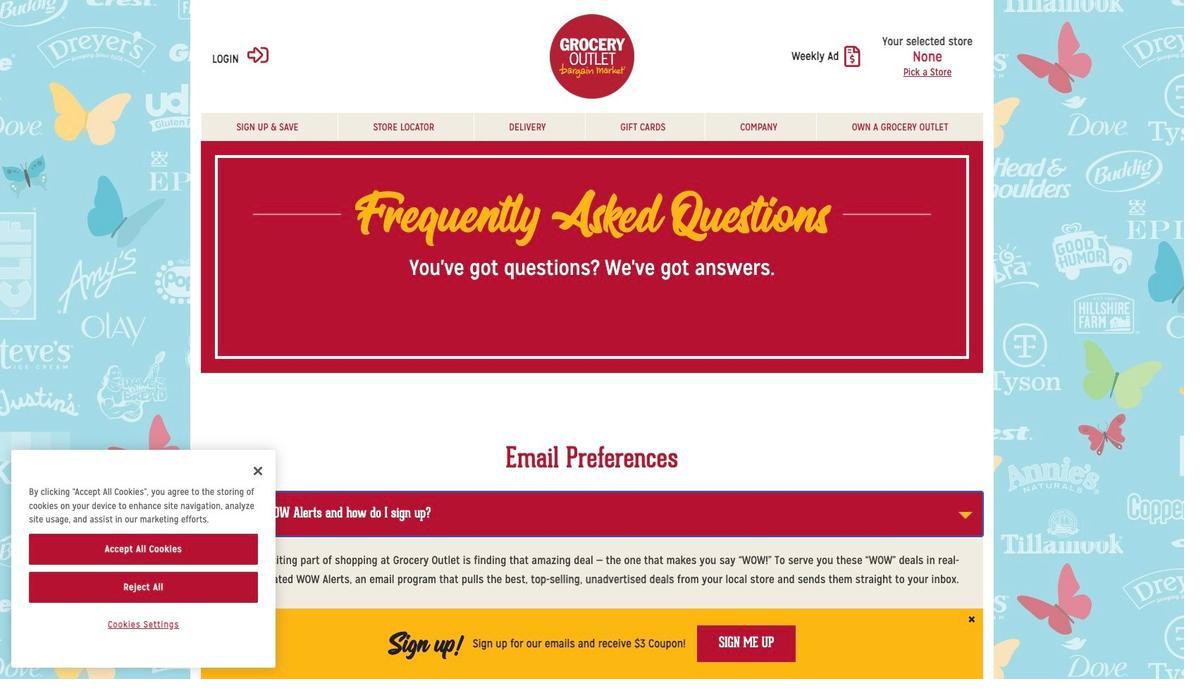 Task type: describe. For each thing, give the bounding box(es) containing it.
sign in alt image
[[248, 44, 269, 65]]

grocery outlet image
[[550, 14, 635, 99]]

file invoice dollar image
[[845, 46, 861, 67]]



Task type: locate. For each thing, give the bounding box(es) containing it.
navigation
[[201, 113, 984, 141]]



